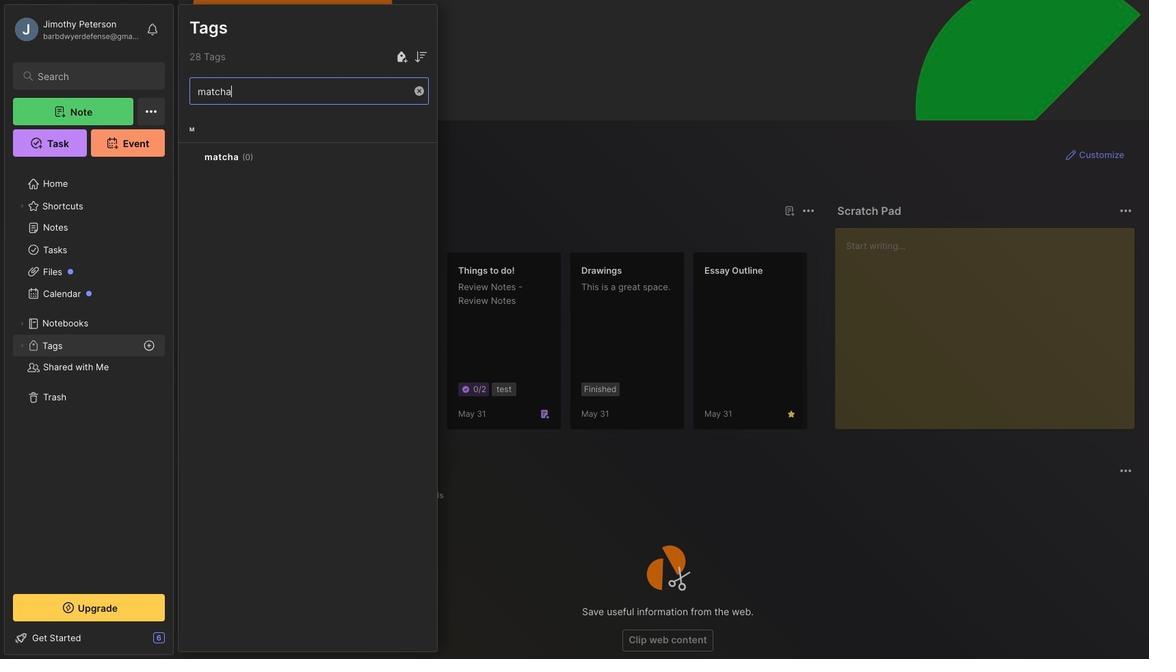 Task type: vqa. For each thing, say whether or not it's contained in the screenshot.
2nd More actions image from the bottom
no



Task type: locate. For each thing, give the bounding box(es) containing it.
Find tags… text field
[[190, 82, 411, 100]]

tree inside main element
[[5, 165, 173, 582]]

0 vertical spatial row group
[[179, 116, 437, 190]]

tab list
[[203, 487, 1131, 504]]

row group
[[179, 116, 437, 190], [201, 252, 1150, 438]]

1 vertical spatial row group
[[201, 252, 1150, 438]]

expand notebooks image
[[18, 320, 26, 328]]

expand tags image
[[18, 342, 26, 350]]

Tag actions field
[[254, 150, 275, 164]]

tab
[[203, 227, 244, 244], [203, 487, 256, 504], [412, 487, 450, 504]]

tree
[[5, 165, 173, 582]]

None search field
[[38, 68, 153, 84]]



Task type: describe. For each thing, give the bounding box(es) containing it.
Start writing… text field
[[847, 228, 1135, 418]]

create new tag image
[[394, 49, 410, 65]]

Account field
[[13, 16, 140, 43]]

sort options image
[[413, 49, 429, 65]]

none search field inside main element
[[38, 68, 153, 84]]

main element
[[0, 0, 178, 659]]

Sort field
[[413, 49, 429, 65]]

tag actions image
[[254, 151, 275, 162]]

Search text field
[[38, 70, 153, 83]]

click to collapse image
[[173, 634, 183, 650]]

Help and Learning task checklist field
[[5, 627, 173, 649]]



